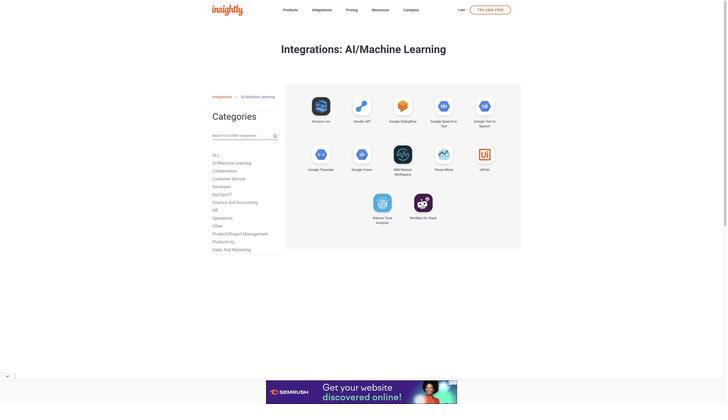 Task type: locate. For each thing, give the bounding box(es) containing it.
threat miner
[[435, 168, 454, 172]]

0 vertical spatial ai/machine learning
[[241, 95, 275, 99]]

free
[[495, 8, 504, 12]]

speech inside google text to speech
[[480, 124, 491, 128]]

integrations: ai/machine learning
[[281, 43, 446, 56]]

translate
[[320, 168, 334, 172]]

text
[[486, 119, 492, 123], [441, 124, 447, 128]]

integrations:
[[281, 43, 343, 56]]

uipath
[[480, 168, 490, 172]]

0 vertical spatial integrations
[[312, 8, 332, 12]]

google inside google text to speech
[[474, 119, 485, 123]]

google speech to text
[[431, 119, 457, 128]]

ai/machine learning
[[241, 95, 275, 99], [213, 161, 251, 166]]

productivity link
[[213, 239, 235, 244]]

0 vertical spatial and
[[228, 200, 236, 205]]

1 horizontal spatial integrations link
[[312, 7, 332, 14]]

operations link
[[213, 216, 233, 221]]

0 vertical spatial watson
[[401, 168, 412, 172]]

1 vertical spatial integrations link
[[213, 95, 232, 99]]

ai/machine learning right ">"
[[241, 95, 275, 99]]

product/project management link
[[213, 232, 268, 237]]

1 vertical spatial learning
[[261, 95, 275, 99]]

try
[[478, 8, 485, 12]]

sales and marketing link
[[213, 247, 251, 252]]

0 horizontal spatial integrations link
[[213, 95, 232, 99]]

integrations
[[312, 8, 332, 12], [213, 95, 232, 99]]

pricing link
[[346, 7, 358, 14]]

1 vertical spatial text
[[441, 124, 447, 128]]

1 horizontal spatial speech
[[480, 124, 491, 128]]

watson up workspace
[[401, 168, 412, 172]]

service
[[232, 176, 246, 181]]

1 vertical spatial speech
[[480, 124, 491, 128]]

1 to from the left
[[454, 119, 457, 123]]

and right finance
[[228, 200, 236, 205]]

google for google dialogflow
[[390, 119, 400, 123]]

0 vertical spatial integrations link
[[312, 7, 332, 14]]

hr
[[213, 208, 218, 213]]

1 horizontal spatial learning
[[261, 95, 275, 99]]

1 horizontal spatial ai/machine
[[241, 95, 260, 99]]

try crm free button
[[470, 5, 512, 14]]

workbot
[[410, 216, 423, 220]]

customer service
[[213, 176, 246, 181]]

2 horizontal spatial learning
[[404, 43, 446, 56]]

0 horizontal spatial speech
[[442, 119, 454, 123]]

try crm free link
[[470, 5, 512, 14]]

watson
[[401, 168, 412, 172], [373, 216, 384, 220]]

1 vertical spatial ai/machine learning
[[213, 161, 251, 166]]

1 vertical spatial integrations
[[213, 95, 232, 99]]

developer link
[[213, 184, 231, 189]]

1 horizontal spatial to
[[493, 119, 496, 123]]

1 vertical spatial and
[[224, 247, 231, 252]]

customer
[[213, 176, 231, 181]]

crm
[[486, 8, 494, 12]]

and for finance
[[228, 200, 236, 205]]

1 horizontal spatial watson
[[401, 168, 412, 172]]

ibm
[[394, 168, 400, 172]]

0 horizontal spatial watson
[[373, 216, 384, 220]]

ai/machine
[[345, 43, 401, 56], [241, 95, 260, 99], [213, 161, 234, 166]]

tone
[[385, 216, 393, 220]]

to inside google text to speech
[[493, 119, 496, 123]]

to
[[454, 119, 457, 123], [493, 119, 496, 123]]

finance
[[213, 200, 227, 205]]

to for google speech to text
[[454, 119, 457, 123]]

learning
[[404, 43, 446, 56], [261, 95, 275, 99], [235, 161, 251, 166]]

resources
[[372, 8, 390, 12]]

2 to from the left
[[493, 119, 496, 123]]

1 horizontal spatial text
[[486, 119, 492, 123]]

0 horizontal spatial text
[[441, 124, 447, 128]]

amazon lex
[[312, 119, 331, 123]]

watson up analyzer
[[373, 216, 384, 220]]

watson inside watson tone analyzer
[[373, 216, 384, 220]]

integrations link
[[312, 7, 332, 14], [213, 95, 232, 99]]

2 vertical spatial ai/machine
[[213, 161, 234, 166]]

2 vertical spatial learning
[[235, 161, 251, 166]]

and down productivity link
[[224, 247, 231, 252]]

and for sales
[[224, 247, 231, 252]]

speech
[[442, 119, 454, 123], [480, 124, 491, 128]]

devops/it link
[[213, 192, 232, 197]]

google inside the google speech to text
[[431, 119, 442, 123]]

to inside the google speech to text
[[454, 119, 457, 123]]

ai/machine learning link
[[213, 161, 251, 166]]

0 vertical spatial ai/machine
[[345, 43, 401, 56]]

0 vertical spatial text
[[486, 119, 492, 123]]

2 horizontal spatial ai/machine
[[345, 43, 401, 56]]

ai/machine learning up collaboration link
[[213, 161, 251, 166]]

watson inside ibm watson workspace
[[401, 168, 412, 172]]

categories
[[213, 111, 257, 122]]

1 vertical spatial watson
[[373, 216, 384, 220]]

login
[[458, 8, 466, 12]]

0 vertical spatial speech
[[442, 119, 454, 123]]

google for google text to speech
[[474, 119, 485, 123]]

0 horizontal spatial ai/machine
[[213, 161, 234, 166]]

0 horizontal spatial to
[[454, 119, 457, 123]]

login link
[[458, 8, 466, 12]]

and
[[228, 200, 236, 205], [224, 247, 231, 252]]

google
[[390, 119, 400, 123], [431, 119, 442, 123], [474, 119, 485, 123], [309, 168, 319, 172], [352, 168, 363, 172]]



Task type: describe. For each thing, give the bounding box(es) containing it.
watson tone analyzer
[[373, 216, 393, 225]]

resources link
[[372, 7, 390, 14]]

google for google vision
[[352, 168, 363, 172]]

0 horizontal spatial integrations
[[213, 95, 232, 99]]

try crm free
[[478, 8, 504, 12]]

lex
[[325, 119, 331, 123]]

all link
[[213, 153, 220, 158]]

1 vertical spatial ai/machine
[[241, 95, 260, 99]]

gender api
[[354, 119, 371, 123]]

insightly logo image
[[212, 4, 244, 16]]

1 horizontal spatial integrations
[[312, 8, 332, 12]]

api
[[365, 119, 371, 123]]

finance and accounting link
[[213, 200, 258, 205]]

collaboration
[[213, 168, 238, 173]]

finance and accounting
[[213, 200, 258, 205]]

>
[[236, 95, 238, 99]]

gender
[[354, 119, 365, 123]]

amazon
[[312, 119, 324, 123]]

google text to speech
[[474, 119, 496, 128]]

devops/it
[[213, 192, 232, 197]]

other
[[213, 224, 223, 229]]

other link
[[213, 224, 223, 229]]

workbot for slack
[[410, 216, 437, 220]]

operations
[[213, 216, 233, 221]]

vision
[[363, 168, 373, 172]]

analyzer
[[376, 221, 389, 225]]

text inside the google speech to text
[[441, 124, 447, 128]]

developer
[[213, 184, 231, 189]]

products
[[283, 8, 298, 12]]

google translate
[[309, 168, 334, 172]]

speech inside the google speech to text
[[442, 119, 454, 123]]

miner
[[445, 168, 454, 172]]

google for google speech to text
[[431, 119, 442, 123]]

collaboration link
[[213, 168, 238, 173]]

productivity
[[213, 239, 235, 244]]

marketing
[[232, 247, 251, 252]]

hr link
[[213, 208, 218, 213]]

to for google text to speech
[[493, 119, 496, 123]]

management
[[243, 232, 268, 237]]

accounting
[[237, 200, 258, 205]]

all
[[213, 153, 220, 158]]

text inside google text to speech
[[486, 119, 492, 123]]

Search from 2000+ integrations text field
[[213, 131, 279, 140]]

ibm watson workspace
[[394, 168, 412, 176]]

products link
[[283, 7, 298, 14]]

insightly logo link
[[212, 4, 275, 16]]

sales and marketing
[[213, 247, 251, 252]]

google for google translate
[[309, 168, 319, 172]]

google vision
[[352, 168, 373, 172]]

slack
[[429, 216, 437, 220]]

dialogflow
[[401, 119, 417, 123]]

for
[[424, 216, 428, 220]]

threat
[[435, 168, 444, 172]]

company
[[404, 8, 419, 12]]

product/project
[[213, 232, 242, 237]]

0 horizontal spatial learning
[[235, 161, 251, 166]]

customer service link
[[213, 176, 246, 181]]

workspace
[[395, 173, 412, 176]]

company link
[[404, 7, 419, 14]]

product/project management
[[213, 232, 268, 237]]

0 vertical spatial learning
[[404, 43, 446, 56]]

sales
[[213, 247, 223, 252]]

pricing
[[346, 8, 358, 12]]

google dialogflow
[[390, 119, 417, 123]]



Task type: vqa. For each thing, say whether or not it's contained in the screenshot.
Got It! Button
no



